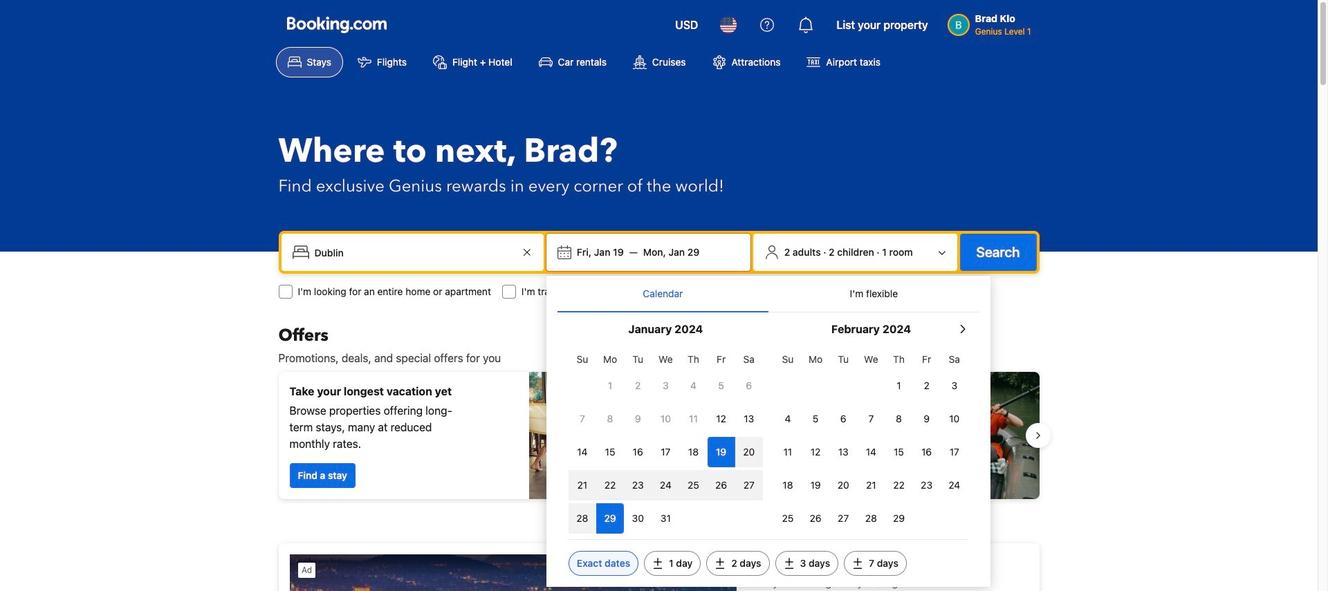 Task type: locate. For each thing, give the bounding box(es) containing it.
7 January 2024 checkbox
[[569, 404, 596, 434]]

11 February 2024 checkbox
[[774, 437, 802, 468]]

23 January 2024 checkbox
[[624, 470, 652, 501]]

15 January 2024 checkbox
[[596, 437, 624, 468]]

29 January 2024 checkbox
[[596, 504, 624, 534]]

21 January 2024 checkbox
[[569, 470, 596, 501]]

grid
[[569, 346, 763, 534], [774, 346, 968, 534]]

1 horizontal spatial grid
[[774, 346, 968, 534]]

25 February 2024 checkbox
[[774, 504, 802, 534]]

19 January 2024 checkbox
[[707, 437, 735, 468]]

4 February 2024 checkbox
[[774, 404, 802, 434]]

Where are you going? field
[[309, 240, 519, 265]]

26 February 2024 checkbox
[[802, 504, 830, 534]]

6 January 2024 checkbox
[[735, 371, 763, 401]]

16 January 2024 checkbox
[[624, 437, 652, 468]]

13 February 2024 checkbox
[[830, 437, 857, 468]]

4 January 2024 checkbox
[[680, 371, 707, 401]]

5 February 2024 checkbox
[[802, 404, 830, 434]]

take your longest vacation yet image
[[529, 372, 653, 499]]

28 February 2024 checkbox
[[857, 504, 885, 534]]

a young girl and woman kayak on a river image
[[664, 372, 1039, 499]]

2 February 2024 checkbox
[[913, 371, 941, 401]]

3 February 2024 checkbox
[[941, 371, 968, 401]]

main content
[[267, 325, 1051, 591]]

27 January 2024 checkbox
[[735, 470, 763, 501]]

your account menu brad klo genius level 1 element
[[948, 6, 1037, 38]]

1 grid from the left
[[569, 346, 763, 534]]

progress bar
[[651, 511, 667, 516]]

24 January 2024 checkbox
[[652, 470, 680, 501]]

1 February 2024 checkbox
[[885, 371, 913, 401]]

19 February 2024 checkbox
[[802, 470, 830, 501]]

tab list
[[558, 276, 980, 313]]

booking.com image
[[287, 17, 386, 33]]

cell
[[707, 434, 735, 468], [735, 434, 763, 468], [569, 468, 596, 501], [596, 468, 624, 501], [624, 468, 652, 501], [652, 468, 680, 501], [680, 468, 707, 501], [707, 468, 735, 501], [735, 468, 763, 501], [569, 501, 596, 534], [596, 501, 624, 534]]

9 January 2024 checkbox
[[624, 404, 652, 434]]

0 horizontal spatial grid
[[569, 346, 763, 534]]

12 February 2024 checkbox
[[802, 437, 830, 468]]

17 January 2024 checkbox
[[652, 437, 680, 468]]

20 February 2024 checkbox
[[830, 470, 857, 501]]

9 February 2024 checkbox
[[913, 404, 941, 434]]

region
[[267, 367, 1051, 505]]

2 grid from the left
[[774, 346, 968, 534]]

18 January 2024 checkbox
[[680, 437, 707, 468]]

10 January 2024 checkbox
[[652, 404, 680, 434]]

14 January 2024 checkbox
[[569, 437, 596, 468]]

13 January 2024 checkbox
[[735, 404, 763, 434]]

25 January 2024 checkbox
[[680, 470, 707, 501]]

20 January 2024 checkbox
[[735, 437, 763, 468]]



Task type: vqa. For each thing, say whether or not it's contained in the screenshot.
'Our'
no



Task type: describe. For each thing, give the bounding box(es) containing it.
31 January 2024 checkbox
[[652, 504, 680, 534]]

30 January 2024 checkbox
[[624, 504, 652, 534]]

5 January 2024 checkbox
[[707, 371, 735, 401]]

28 January 2024 checkbox
[[569, 504, 596, 534]]

7 February 2024 checkbox
[[857, 404, 885, 434]]

22 February 2024 checkbox
[[885, 470, 913, 501]]

3 January 2024 checkbox
[[652, 371, 680, 401]]

11 January 2024 checkbox
[[680, 404, 707, 434]]

26 January 2024 checkbox
[[707, 470, 735, 501]]

17 February 2024 checkbox
[[941, 437, 968, 468]]

29 February 2024 checkbox
[[885, 504, 913, 534]]

8 January 2024 checkbox
[[596, 404, 624, 434]]

16 February 2024 checkbox
[[913, 437, 941, 468]]

14 February 2024 checkbox
[[857, 437, 885, 468]]

10 February 2024 checkbox
[[941, 404, 968, 434]]

2 January 2024 checkbox
[[624, 371, 652, 401]]

15 February 2024 checkbox
[[885, 437, 913, 468]]

24 February 2024 checkbox
[[941, 470, 968, 501]]

22 January 2024 checkbox
[[596, 470, 624, 501]]

23 February 2024 checkbox
[[913, 470, 941, 501]]

12 January 2024 checkbox
[[707, 404, 735, 434]]

21 February 2024 checkbox
[[857, 470, 885, 501]]

6 February 2024 checkbox
[[830, 404, 857, 434]]

8 February 2024 checkbox
[[885, 404, 913, 434]]

1 January 2024 checkbox
[[596, 371, 624, 401]]

18 February 2024 checkbox
[[774, 470, 802, 501]]

27 February 2024 checkbox
[[830, 504, 857, 534]]



